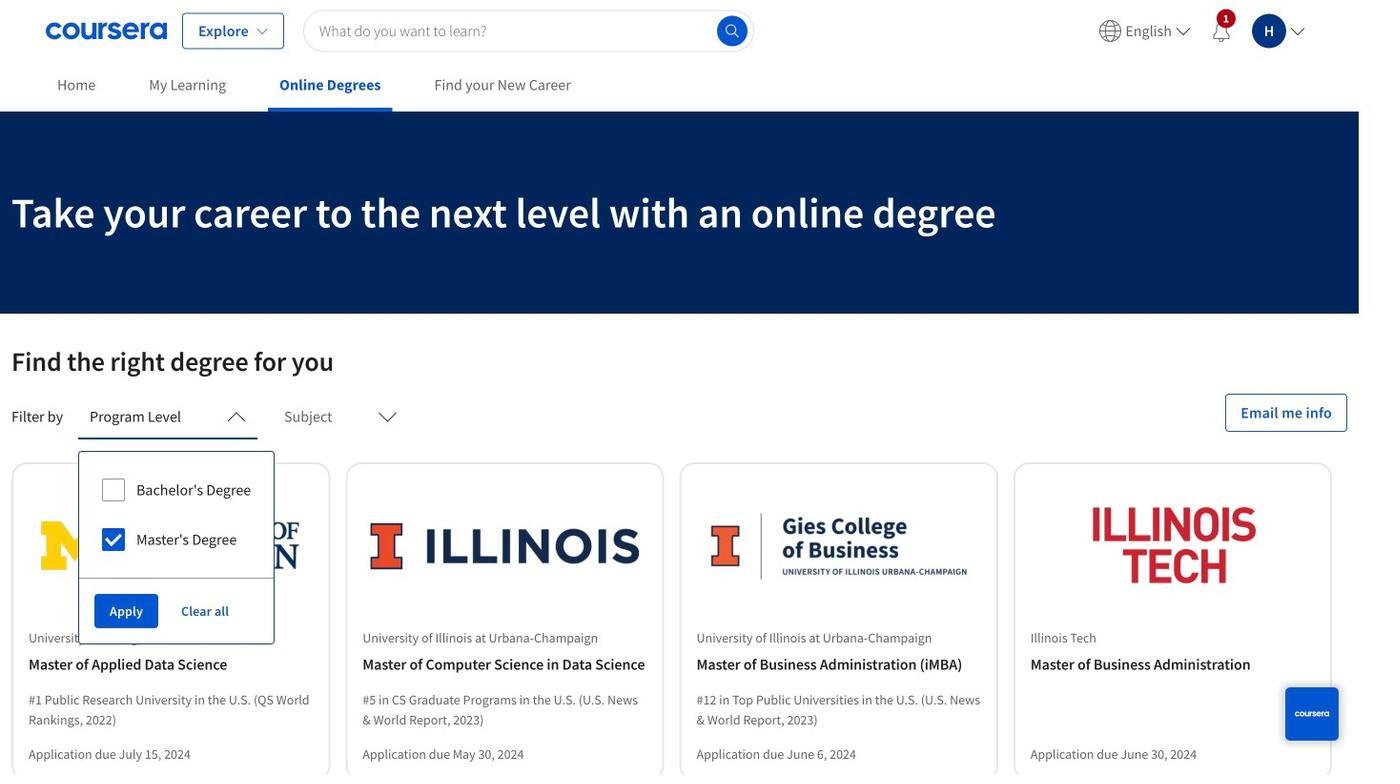 Task type: vqa. For each thing, say whether or not it's contained in the screenshot.
left University of Illinois at Urbana-Champaign logo
yes



Task type: locate. For each thing, give the bounding box(es) containing it.
university of illinois at urbana-champaign logo image
[[370, 488, 640, 606], [705, 488, 974, 606]]

1 horizontal spatial university of illinois at urbana-champaign logo image
[[705, 488, 974, 606]]

menu item
[[1092, 8, 1199, 54]]

0 horizontal spatial university of illinois at urbana-champaign logo image
[[370, 488, 640, 606]]

None search field
[[303, 10, 755, 52]]

university of michigan logo image
[[36, 488, 306, 606]]

menu
[[1092, 0, 1314, 62]]



Task type: describe. For each thing, give the bounding box(es) containing it.
actions toolbar
[[79, 578, 274, 644]]

options list list box
[[79, 452, 274, 578]]

coursera image
[[46, 16, 167, 46]]

2 university of illinois at urbana-champaign logo image from the left
[[705, 488, 974, 606]]

illinois tech logo image
[[1039, 488, 1308, 606]]

1 university of illinois at urbana-champaign logo image from the left
[[370, 488, 640, 606]]



